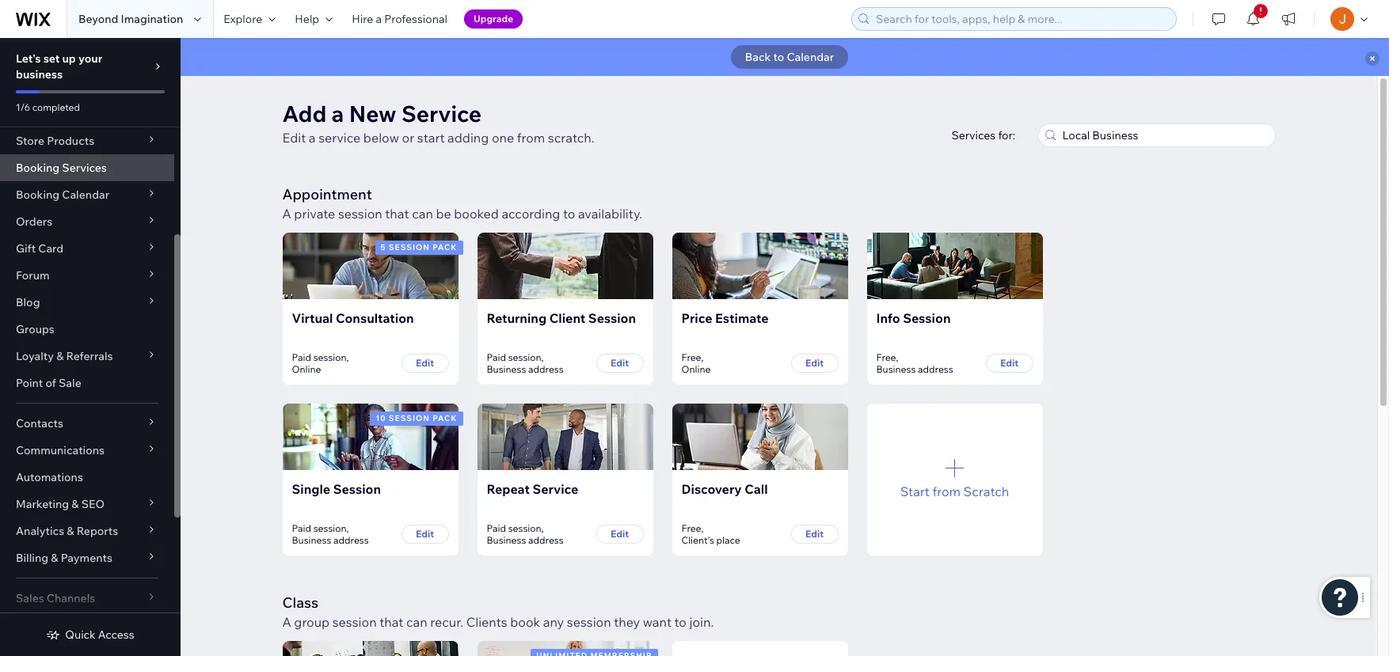 Task type: locate. For each thing, give the bounding box(es) containing it.
1 horizontal spatial calendar
[[787, 50, 835, 64]]

pack right the 10
[[433, 414, 458, 424]]

paid session , business address down single session
[[292, 523, 369, 547]]

add
[[282, 100, 327, 128]]

that up 5
[[385, 206, 409, 222]]

1 horizontal spatial a
[[332, 100, 344, 128]]

a
[[282, 206, 291, 222], [282, 615, 291, 631]]

address down single session
[[334, 535, 369, 547]]

0 horizontal spatial calendar
[[62, 188, 109, 202]]

store products
[[16, 134, 94, 148]]

1 vertical spatial pack
[[433, 414, 458, 424]]

let's
[[16, 52, 41, 66]]

booking for booking calendar
[[16, 188, 60, 202]]

service up "start"
[[402, 100, 482, 128]]

business for returning client session
[[487, 364, 526, 376]]

paid for virtual
[[292, 352, 311, 364]]

loyalty & referrals button
[[0, 343, 174, 370]]

pack down be
[[433, 242, 458, 253]]

1 vertical spatial a
[[282, 615, 291, 631]]

business down single
[[292, 535, 331, 547]]

0 horizontal spatial online
[[292, 364, 321, 376]]

free down price at the top
[[682, 352, 702, 364]]

2 vertical spatial to
[[675, 615, 687, 631]]

free inside free , client's place
[[682, 523, 702, 535]]

paid session , business address down repeat service at the bottom
[[487, 523, 564, 547]]

loyalty
[[16, 349, 54, 364]]

online down the virtual
[[292, 364, 321, 376]]

1 horizontal spatial from
[[933, 484, 961, 500]]

business down repeat at bottom left
[[487, 535, 526, 547]]

2 pack from the top
[[433, 414, 458, 424]]

0 horizontal spatial services
[[62, 161, 107, 175]]

1 vertical spatial booking
[[16, 188, 60, 202]]

upgrade
[[474, 13, 514, 25]]

adding
[[448, 130, 489, 146]]

edit button for virtual consultation
[[401, 354, 449, 373]]

, inside free , online
[[702, 352, 704, 364]]

0 vertical spatial pack
[[433, 242, 458, 253]]

0 vertical spatial a
[[376, 12, 382, 26]]

analytics
[[16, 525, 64, 539]]

1 pack from the top
[[433, 242, 458, 253]]

paid down returning
[[487, 352, 506, 364]]

address for returning client session
[[529, 364, 564, 376]]

orders button
[[0, 208, 174, 235]]

business inside free , business address
[[877, 364, 916, 376]]

, down the virtual consultation
[[347, 352, 349, 364]]

edit button for price estimate
[[791, 354, 839, 373]]

1 online from the left
[[292, 364, 321, 376]]

1 horizontal spatial to
[[675, 615, 687, 631]]

1 horizontal spatial services
[[952, 128, 996, 143]]

session for 5 session pack
[[389, 242, 430, 253]]

from right one
[[517, 130, 545, 146]]

edit for info session
[[1001, 357, 1019, 369]]

private
[[294, 206, 335, 222]]

paid inside paid session , online
[[292, 352, 311, 364]]

2 vertical spatial a
[[309, 130, 316, 146]]

session down appointment at the left of page
[[338, 206, 382, 222]]

start
[[417, 130, 445, 146]]

or
[[402, 130, 415, 146]]

2 horizontal spatial a
[[376, 12, 382, 26]]

a inside appointment a private session that can be booked according to availability.
[[282, 206, 291, 222]]

0 horizontal spatial to
[[563, 206, 576, 222]]

pack
[[433, 242, 458, 253], [433, 414, 458, 424]]

paid for single
[[292, 523, 311, 535]]

online inside paid session , online
[[292, 364, 321, 376]]

1 vertical spatial that
[[380, 615, 404, 631]]

0 vertical spatial service
[[402, 100, 482, 128]]

to left "join."
[[675, 615, 687, 631]]

groups
[[16, 322, 55, 337]]

edit for virtual consultation
[[416, 357, 434, 369]]

that for class
[[380, 615, 404, 631]]

address down returning client session at top left
[[529, 364, 564, 376]]

10
[[376, 414, 386, 424]]

can inside class a group session that can recur. clients book any session they want to join.
[[406, 615, 428, 631]]

that left the recur.
[[380, 615, 404, 631]]

2 a from the top
[[282, 615, 291, 631]]

business for repeat service
[[487, 535, 526, 547]]

1 a from the top
[[282, 206, 291, 222]]

that
[[385, 206, 409, 222], [380, 615, 404, 631]]

paid session , business address down returning
[[487, 352, 564, 376]]

discovery
[[682, 482, 742, 498]]

0 horizontal spatial from
[[517, 130, 545, 146]]

, down single session
[[347, 523, 349, 535]]

paid down single
[[292, 523, 311, 535]]

1 vertical spatial services
[[62, 161, 107, 175]]

a for appointment
[[282, 206, 291, 222]]

a left private
[[282, 206, 291, 222]]

service
[[402, 100, 482, 128], [533, 482, 579, 498]]

paid for repeat
[[487, 523, 506, 535]]

& left reports
[[67, 525, 74, 539]]

set
[[43, 52, 60, 66]]

can left the recur.
[[406, 615, 428, 631]]

services down store products popup button
[[62, 161, 107, 175]]

0 vertical spatial booking
[[16, 161, 60, 175]]

for:
[[999, 128, 1016, 143]]

booking up orders
[[16, 188, 60, 202]]

1 horizontal spatial online
[[682, 364, 711, 376]]

recur.
[[430, 615, 464, 631]]

calendar right back
[[787, 50, 835, 64]]

free inside free , business address
[[877, 352, 897, 364]]

business down returning
[[487, 364, 526, 376]]

that for appointment
[[385, 206, 409, 222]]

2 booking from the top
[[16, 188, 60, 202]]

free , online
[[682, 352, 711, 376]]

marketing
[[16, 498, 69, 512]]

edit for discovery call
[[806, 529, 824, 540]]

start from scratch
[[901, 484, 1010, 500]]

session down returning
[[508, 352, 542, 364]]

edit for repeat service
[[611, 529, 629, 540]]

, left place
[[702, 523, 704, 535]]

loyalty & referrals
[[16, 349, 113, 364]]

online down price at the top
[[682, 364, 711, 376]]

can left be
[[412, 206, 433, 222]]

a for new
[[332, 100, 344, 128]]

calendar inside button
[[787, 50, 835, 64]]

class a group session that can recur. clients book any session they want to join.
[[282, 594, 714, 631]]

& right the loyalty
[[56, 349, 64, 364]]

session right 5
[[389, 242, 430, 253]]

place
[[717, 535, 741, 547]]

paid
[[292, 352, 311, 364], [487, 352, 506, 364], [292, 523, 311, 535], [487, 523, 506, 535]]

price
[[682, 311, 713, 326]]

0 vertical spatial from
[[517, 130, 545, 146]]

1 vertical spatial calendar
[[62, 188, 109, 202]]

that inside appointment a private session that can be booked according to availability.
[[385, 206, 409, 222]]

session
[[389, 242, 430, 253], [589, 311, 636, 326], [903, 311, 951, 326], [389, 414, 430, 424], [333, 482, 381, 498]]

any
[[543, 615, 564, 631]]

sales channels button
[[0, 586, 174, 613]]

clients
[[466, 615, 508, 631]]

back
[[745, 50, 771, 64]]

0 vertical spatial can
[[412, 206, 433, 222]]

edit button for discovery call
[[791, 525, 839, 544]]

& left seo
[[72, 498, 79, 512]]

pack for session
[[433, 414, 458, 424]]

they
[[614, 615, 640, 631]]

edit button
[[401, 354, 449, 373], [596, 354, 644, 373], [791, 354, 839, 373], [986, 354, 1034, 373], [401, 525, 449, 544], [596, 525, 644, 544], [791, 525, 839, 544]]

repeat service
[[487, 482, 579, 498]]

session right info
[[903, 311, 951, 326]]

services inside 'sidebar' element
[[62, 161, 107, 175]]

contacts
[[16, 417, 63, 431]]

, down price at the top
[[702, 352, 704, 364]]

session right client
[[589, 311, 636, 326]]

address down repeat service at the bottom
[[529, 535, 564, 547]]

session for info session
[[903, 311, 951, 326]]

new
[[349, 100, 397, 128]]

online
[[292, 364, 321, 376], [682, 364, 711, 376]]

1 booking from the top
[[16, 161, 60, 175]]

info
[[877, 311, 901, 326]]

& for marketing
[[72, 498, 79, 512]]

session right single
[[333, 482, 381, 498]]

business down info
[[877, 364, 916, 376]]

0 horizontal spatial service
[[402, 100, 482, 128]]

1 vertical spatial can
[[406, 615, 428, 631]]

services left for:
[[952, 128, 996, 143]]

can for class
[[406, 615, 428, 631]]

to
[[774, 50, 785, 64], [563, 206, 576, 222], [675, 615, 687, 631]]

analytics & reports
[[16, 525, 118, 539]]

a for professional
[[376, 12, 382, 26]]

business
[[16, 67, 63, 82]]

free
[[682, 352, 702, 364], [877, 352, 897, 364], [682, 523, 702, 535]]

a up service
[[332, 100, 344, 128]]

Enter the type of business field
[[1058, 124, 1271, 147]]

service right repeat at bottom left
[[533, 482, 579, 498]]

a down add
[[309, 130, 316, 146]]

paid down repeat at bottom left
[[487, 523, 506, 535]]

booking inside popup button
[[16, 188, 60, 202]]

to right 'according'
[[563, 206, 576, 222]]

edit for returning client session
[[611, 357, 629, 369]]

a down class in the bottom left of the page
[[282, 615, 291, 631]]

, down info
[[897, 352, 899, 364]]

address for single session
[[334, 535, 369, 547]]

orders
[[16, 215, 52, 229]]

2 online from the left
[[682, 364, 711, 376]]

0 vertical spatial a
[[282, 206, 291, 222]]

calendar up orders dropdown button
[[62, 188, 109, 202]]

a right hire
[[376, 12, 382, 26]]

below
[[364, 130, 399, 146]]

paid session , business address for returning
[[487, 352, 564, 376]]

&
[[56, 349, 64, 364], [72, 498, 79, 512], [67, 525, 74, 539], [51, 551, 58, 566]]

to right back
[[774, 50, 785, 64]]

, down returning client session at top left
[[542, 352, 544, 364]]

a
[[376, 12, 382, 26], [332, 100, 344, 128], [309, 130, 316, 146]]

0 vertical spatial that
[[385, 206, 409, 222]]

1 vertical spatial to
[[563, 206, 576, 222]]

can inside appointment a private session that can be booked according to availability.
[[412, 206, 433, 222]]

session inside paid session , online
[[314, 352, 347, 364]]

booking
[[16, 161, 60, 175], [16, 188, 60, 202]]

business for single session
[[292, 535, 331, 547]]

blog
[[16, 296, 40, 310]]

completed
[[32, 101, 80, 113]]

0 vertical spatial to
[[774, 50, 785, 64]]

free left place
[[682, 523, 702, 535]]

that inside class a group session that can recur. clients book any session they want to join.
[[380, 615, 404, 631]]

0 vertical spatial calendar
[[787, 50, 835, 64]]

edit for single session
[[416, 529, 434, 540]]

session right the 10
[[389, 414, 430, 424]]

session for single session
[[333, 482, 381, 498]]

free down info
[[877, 352, 897, 364]]

session down the virtual
[[314, 352, 347, 364]]

estimate
[[716, 311, 769, 326]]

can for appointment
[[412, 206, 433, 222]]

1 vertical spatial a
[[332, 100, 344, 128]]

address down info session
[[918, 364, 954, 376]]

groups link
[[0, 316, 174, 343]]

single session
[[292, 482, 381, 498]]

forum
[[16, 269, 50, 283]]

booking calendar button
[[0, 181, 174, 208]]

from right start
[[933, 484, 961, 500]]

booking down store
[[16, 161, 60, 175]]

paid down the virtual
[[292, 352, 311, 364]]

help
[[295, 12, 319, 26]]

services for:
[[952, 128, 1016, 143]]

1 vertical spatial from
[[933, 484, 961, 500]]

a inside class a group session that can recur. clients book any session they want to join.
[[282, 615, 291, 631]]

1 horizontal spatial service
[[533, 482, 579, 498]]

2 horizontal spatial to
[[774, 50, 785, 64]]

join.
[[690, 615, 714, 631]]

free inside free , online
[[682, 352, 702, 364]]

store products button
[[0, 128, 174, 155]]

,
[[347, 352, 349, 364], [542, 352, 544, 364], [702, 352, 704, 364], [897, 352, 899, 364], [347, 523, 349, 535], [542, 523, 544, 535], [702, 523, 704, 535]]

& right billing
[[51, 551, 58, 566]]



Task type: describe. For each thing, give the bounding box(es) containing it.
hire a professional
[[352, 12, 448, 26]]

session right any
[[567, 615, 611, 631]]

gift card
[[16, 242, 64, 256]]

free for discovery
[[682, 523, 702, 535]]

edit inside add a new service edit a service below or start adding one from scratch.
[[282, 130, 306, 146]]

to inside button
[[774, 50, 785, 64]]

session down repeat service at the bottom
[[508, 523, 542, 535]]

gift
[[16, 242, 36, 256]]

imagination
[[121, 12, 183, 26]]

info session
[[877, 311, 951, 326]]

group
[[294, 615, 330, 631]]

card
[[38, 242, 64, 256]]

beyond imagination
[[78, 12, 183, 26]]

0 vertical spatial services
[[952, 128, 996, 143]]

quick
[[65, 628, 96, 643]]

one
[[492, 130, 514, 146]]

pack for consultation
[[433, 242, 458, 253]]

Search for tools, apps, help & more... field
[[872, 8, 1172, 30]]

price estimate
[[682, 311, 769, 326]]

quick access
[[65, 628, 134, 643]]

sidebar element
[[0, 38, 181, 657]]

explore
[[224, 12, 263, 26]]

returning
[[487, 311, 547, 326]]

start
[[901, 484, 930, 500]]

edit button for repeat service
[[596, 525, 644, 544]]

free for info
[[877, 352, 897, 364]]

address for repeat service
[[529, 535, 564, 547]]

according
[[502, 206, 561, 222]]

from inside button
[[933, 484, 961, 500]]

paid session , online
[[292, 352, 349, 376]]

book
[[510, 615, 541, 631]]

be
[[436, 206, 451, 222]]

session down single session
[[314, 523, 347, 535]]

communications
[[16, 444, 105, 458]]

back to calendar alert
[[181, 38, 1390, 76]]

add a new service edit a service below or start adding one from scratch.
[[282, 100, 595, 146]]

paid for returning
[[487, 352, 506, 364]]

seo
[[81, 498, 105, 512]]

access
[[98, 628, 134, 643]]

to inside appointment a private session that can be booked according to availability.
[[563, 206, 576, 222]]

session for 10 session pack
[[389, 414, 430, 424]]

calendar inside popup button
[[62, 188, 109, 202]]

booking calendar
[[16, 188, 109, 202]]

appointment
[[282, 185, 372, 204]]

automations link
[[0, 464, 174, 491]]

booking services link
[[0, 155, 174, 181]]

address inside free , business address
[[918, 364, 954, 376]]

billing & payments button
[[0, 545, 174, 572]]

paid session , business address for single
[[292, 523, 369, 547]]

beyond
[[78, 12, 118, 26]]

marketing & seo button
[[0, 491, 174, 518]]

want
[[643, 615, 672, 631]]

edit for price estimate
[[806, 357, 824, 369]]

edit button for single session
[[401, 525, 449, 544]]

availability.
[[578, 206, 643, 222]]

, inside free , business address
[[897, 352, 899, 364]]

sale
[[59, 376, 81, 391]]

products
[[47, 134, 94, 148]]

returning client session
[[487, 311, 636, 326]]

10 session pack
[[376, 414, 458, 424]]

of
[[46, 376, 56, 391]]

automations
[[16, 471, 83, 485]]

up
[[62, 52, 76, 66]]

point
[[16, 376, 43, 391]]

to inside class a group session that can recur. clients book any session they want to join.
[[675, 615, 687, 631]]

billing & payments
[[16, 551, 112, 566]]

forum button
[[0, 262, 174, 289]]

call
[[745, 482, 768, 498]]

let's set up your business
[[16, 52, 102, 82]]

help button
[[285, 0, 342, 38]]

scratch.
[[548, 130, 595, 146]]

upgrade button
[[464, 10, 523, 29]]

1/6 completed
[[16, 101, 80, 113]]

professional
[[384, 12, 448, 26]]

client's
[[682, 535, 715, 547]]

virtual consultation
[[292, 311, 414, 326]]

& for loyalty
[[56, 349, 64, 364]]

booked
[[454, 206, 499, 222]]

, down repeat service at the bottom
[[542, 523, 544, 535]]

free for price
[[682, 352, 702, 364]]

sales
[[16, 592, 44, 606]]

gift card button
[[0, 235, 174, 262]]

a for class
[[282, 615, 291, 631]]

your
[[78, 52, 102, 66]]

1 vertical spatial service
[[533, 482, 579, 498]]

service
[[319, 130, 361, 146]]

hire a professional link
[[342, 0, 457, 38]]

quick access button
[[46, 628, 134, 643]]

contacts button
[[0, 410, 174, 437]]

5 session pack
[[381, 242, 458, 253]]

, inside free , client's place
[[702, 523, 704, 535]]

from inside add a new service edit a service below or start adding one from scratch.
[[517, 130, 545, 146]]

session inside appointment a private session that can be booked according to availability.
[[338, 206, 382, 222]]

service inside add a new service edit a service below or start adding one from scratch.
[[402, 100, 482, 128]]

reports
[[77, 525, 118, 539]]

client
[[550, 311, 586, 326]]

0 horizontal spatial a
[[309, 130, 316, 146]]

& for billing
[[51, 551, 58, 566]]

appointment a private session that can be booked according to availability.
[[282, 185, 643, 222]]

booking for booking services
[[16, 161, 60, 175]]

free , business address
[[877, 352, 954, 376]]

single
[[292, 482, 331, 498]]

edit button for returning client session
[[596, 354, 644, 373]]

edit button for info session
[[986, 354, 1034, 373]]

repeat
[[487, 482, 530, 498]]

communications button
[[0, 437, 174, 464]]

paid session , business address for repeat
[[487, 523, 564, 547]]

analytics & reports button
[[0, 518, 174, 545]]

start from scratch button
[[867, 404, 1043, 556]]

blog button
[[0, 289, 174, 316]]

back to calendar
[[745, 50, 835, 64]]

class
[[282, 594, 319, 613]]

discovery call
[[682, 482, 768, 498]]

session right group
[[333, 615, 377, 631]]

, inside paid session , online
[[347, 352, 349, 364]]

& for analytics
[[67, 525, 74, 539]]



Task type: vqa. For each thing, say whether or not it's contained in the screenshot.
Pack related to Session
yes



